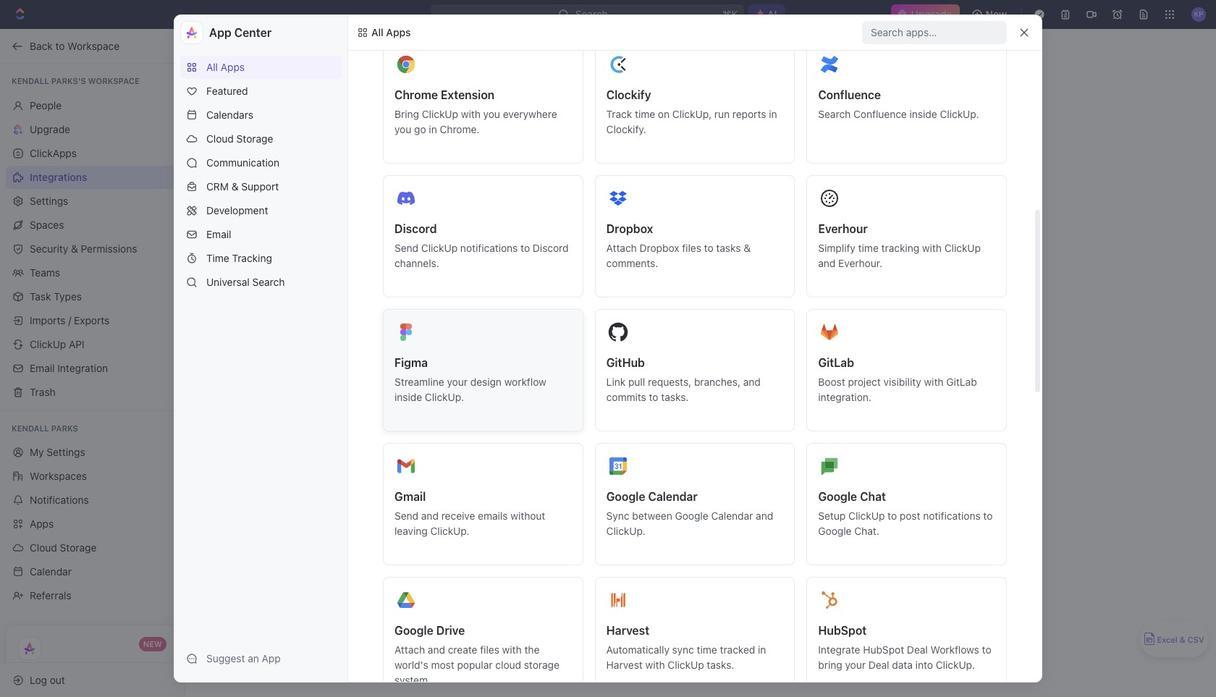 Task type: locate. For each thing, give the bounding box(es) containing it.
1 vertical spatial calendar
[[711, 510, 753, 522]]

tasks. down tracked
[[707, 659, 734, 671]]

visibility
[[884, 376, 921, 388]]

all apps right 'dxxtk' image
[[371, 26, 411, 38]]

files inside dropbox attach dropbox files to tasks & comments.
[[682, 242, 701, 254]]

storage down calendars link
[[236, 132, 273, 145]]

0 horizontal spatial upgrade
[[30, 123, 70, 135]]

extension
[[441, 88, 495, 101]]

app up featured
[[209, 26, 232, 39]]

task
[[30, 290, 51, 302]]

0 vertical spatial email
[[206, 228, 231, 240]]

0 horizontal spatial discord
[[395, 222, 437, 235]]

1 horizontal spatial tasks.
[[707, 659, 734, 671]]

files inside google drive attach and create files with the world's most popular cloud storage system.
[[480, 644, 499, 656]]

& left csv
[[1180, 635, 1186, 645]]

1 vertical spatial inside
[[395, 391, 422, 403]]

everhour.
[[838, 257, 883, 269]]

1 horizontal spatial apps
[[221, 61, 245, 73]]

calendars link
[[180, 104, 342, 127]]

1 vertical spatial upgrade
[[30, 123, 70, 135]]

clickup up chrome.
[[422, 108, 458, 120]]

app right the an
[[262, 652, 281, 665]]

csv
[[1188, 635, 1204, 645]]

&
[[231, 180, 239, 193], [744, 242, 751, 254], [71, 242, 78, 254], [1180, 635, 1186, 645]]

gitlab boost project visibility with gitlab integration.
[[818, 356, 977, 403]]

google up setup
[[818, 490, 857, 503]]

with for chrome extension
[[461, 108, 481, 120]]

1 vertical spatial settings
[[47, 446, 85, 458]]

with up chrome.
[[461, 108, 481, 120]]

your down integrate at the bottom of page
[[845, 659, 866, 671]]

log
[[30, 674, 47, 686]]

and inside google drive attach and create files with the world's most popular cloud storage system.
[[428, 644, 445, 656]]

apps
[[386, 26, 411, 38], [221, 61, 245, 73], [30, 518, 54, 530]]

1 horizontal spatial calendar
[[648, 490, 698, 503]]

harvest automatically sync time tracked in harvest with clickup tasks.
[[606, 624, 766, 671]]

0 vertical spatial notifications
[[460, 242, 518, 254]]

0 horizontal spatial notifications
[[460, 242, 518, 254]]

development
[[206, 204, 268, 216]]

deal up into
[[907, 644, 928, 656]]

receive
[[441, 510, 475, 522]]

teams link
[[6, 261, 179, 284]]

clickup up chat.
[[849, 510, 885, 522]]

chat.
[[854, 525, 879, 537]]

1 vertical spatial all
[[206, 61, 218, 73]]

0 horizontal spatial you
[[395, 123, 411, 135]]

hubspot up integrate at the bottom of page
[[818, 624, 867, 637]]

2 horizontal spatial apps
[[386, 26, 411, 38]]

0 vertical spatial all apps link
[[354, 24, 414, 41]]

and down simplify
[[818, 257, 836, 269]]

0 horizontal spatial gitlab
[[818, 356, 854, 369]]

harvest down automatically on the bottom
[[606, 659, 643, 671]]

google for google calendar
[[606, 490, 645, 503]]

tasks. down requests,
[[661, 391, 689, 403]]

upgrade
[[911, 8, 952, 20], [30, 123, 70, 135]]

0 horizontal spatial search
[[252, 276, 285, 288]]

dialog containing app center
[[174, 14, 1042, 697]]

an
[[248, 652, 259, 665]]

excel & csv
[[1157, 635, 1204, 645]]

with right visibility
[[924, 376, 944, 388]]

all apps up featured
[[206, 61, 245, 73]]

cloud up referrals
[[30, 542, 57, 554]]

harvest
[[606, 624, 649, 637], [606, 659, 643, 671]]

2 vertical spatial time
[[697, 644, 717, 656]]

in right tracked
[[758, 644, 766, 656]]

1 horizontal spatial gitlab
[[946, 376, 977, 388]]

cloud
[[206, 132, 234, 145], [30, 542, 57, 554]]

and up most
[[428, 644, 445, 656]]

1 vertical spatial notifications
[[923, 510, 981, 522]]

new button
[[965, 3, 1016, 26]]

settings link
[[6, 189, 179, 212]]

calendar link
[[6, 560, 179, 583]]

2 horizontal spatial time
[[858, 242, 879, 254]]

time for everhour
[[858, 242, 879, 254]]

center up center!
[[778, 353, 819, 368]]

search inside confluence search confluence inside clickup.
[[818, 108, 851, 120]]

1 horizontal spatial you
[[483, 108, 500, 120]]

app inside suggest an app button
[[262, 652, 281, 665]]

google up world's
[[395, 624, 434, 637]]

discord send clickup notifications to discord channels.
[[395, 222, 569, 269]]

dropbox
[[606, 222, 653, 235], [640, 242, 679, 254]]

with inside gitlab boost project visibility with gitlab integration.
[[924, 376, 944, 388]]

my settings link
[[6, 441, 179, 464]]

cloud down calendars
[[206, 132, 234, 145]]

integrations
[[677, 383, 732, 395]]

apps down the notifications
[[30, 518, 54, 530]]

tasks.
[[661, 391, 689, 403], [707, 659, 734, 671]]

your up apps, on the bottom of the page
[[607, 383, 628, 395]]

you
[[483, 108, 500, 120], [395, 123, 411, 135]]

with inside google drive attach and create files with the world's most popular cloud storage system.
[[502, 644, 522, 656]]

1 send from the top
[[395, 242, 419, 254]]

all apps link up 'featured' link in the top left of the page
[[180, 56, 342, 79]]

1 harvest from the top
[[606, 624, 649, 637]]

0 vertical spatial inside
[[910, 108, 937, 120]]

simplify
[[818, 242, 856, 254]]

0 horizontal spatial cloud
[[30, 542, 57, 554]]

0 vertical spatial cloud storage link
[[180, 127, 342, 151]]

0 vertical spatial dropbox
[[606, 222, 653, 235]]

1 horizontal spatial cloud storage link
[[180, 127, 342, 151]]

attach up comments.
[[606, 242, 637, 254]]

spaces link
[[6, 213, 179, 236]]

in right reports
[[769, 108, 777, 120]]

apps,
[[607, 398, 633, 410]]

learn
[[636, 398, 659, 410]]

0 horizontal spatial calendar
[[30, 565, 72, 578]]

cloud storage inside dialog
[[206, 132, 273, 145]]

in inside the clockify track time on clickup, run reports in clockify.
[[769, 108, 777, 120]]

send for discord
[[395, 242, 419, 254]]

& for excel & csv
[[1180, 635, 1186, 645]]

dialog
[[174, 14, 1042, 697]]

search...
[[576, 8, 617, 20]]

0 vertical spatial gitlab
[[818, 356, 854, 369]]

2 harvest from the top
[[606, 659, 643, 671]]

my settings
[[30, 446, 85, 458]]

1 vertical spatial time
[[858, 242, 879, 254]]

gmail
[[395, 490, 426, 503]]

harvest up automatically on the bottom
[[606, 624, 649, 637]]

to inside github link pull requests, branches, and commits to tasks.
[[649, 391, 658, 403]]

time right sync
[[697, 644, 717, 656]]

with up cloud
[[502, 644, 522, 656]]

discover
[[564, 398, 604, 410]]

communication link
[[180, 151, 342, 174]]

email for email integration
[[30, 362, 55, 374]]

1 vertical spatial apps
[[221, 61, 245, 73]]

1 horizontal spatial discord
[[533, 242, 569, 254]]

apps right 'dxxtk' image
[[386, 26, 411, 38]]

clickup,
[[672, 108, 712, 120]]

0 horizontal spatial deal
[[869, 659, 889, 671]]

center inside button
[[710, 444, 742, 456]]

in inside harvest automatically sync time tracked in harvest with clickup tasks.
[[758, 644, 766, 656]]

send inside discord send clickup notifications to discord channels.
[[395, 242, 419, 254]]

1 vertical spatial discord
[[533, 242, 569, 254]]

with inside chrome extension bring clickup with you everywhere you go in chrome.
[[461, 108, 481, 120]]

clickup
[[422, 108, 458, 120], [421, 242, 458, 254], [945, 242, 981, 254], [30, 338, 66, 350], [849, 510, 885, 522], [668, 659, 704, 671]]

1 horizontal spatial attach
[[606, 242, 637, 254]]

everhour
[[818, 222, 868, 235]]

1 vertical spatial send
[[395, 510, 419, 522]]

and inside gmail send and receive emails without leaving clickup.
[[421, 510, 439, 522]]

chrome extension bring clickup with you everywhere you go in chrome.
[[395, 88, 557, 135]]

1 horizontal spatial files
[[682, 242, 701, 254]]

files left tasks
[[682, 242, 701, 254]]

and down our
[[757, 398, 775, 410]]

0 vertical spatial send
[[395, 242, 419, 254]]

clockify.
[[606, 123, 646, 135]]

1 horizontal spatial center
[[710, 444, 742, 456]]

integrations up link
[[582, 353, 656, 368]]

1 horizontal spatial email
[[206, 228, 231, 240]]

cloud storage link up calendar "link"
[[6, 536, 179, 560]]

clickup inside chrome extension bring clickup with you everywhere you go in chrome.
[[422, 108, 458, 120]]

cloud storage down apps link
[[30, 542, 97, 554]]

gitlab right visibility
[[946, 376, 977, 388]]

in inside chrome extension bring clickup with you everywhere you go in chrome.
[[429, 123, 437, 135]]

upgrade link down people link
[[6, 118, 179, 141]]

tracking
[[881, 242, 919, 254]]

integrations down clickapps
[[30, 170, 87, 183]]

send up leaving
[[395, 510, 419, 522]]

all apps link up 'chrome'
[[354, 24, 414, 41]]

apps
[[631, 383, 654, 395]]

0 vertical spatial new
[[986, 8, 1007, 20]]

1 vertical spatial files
[[480, 644, 499, 656]]

time up "everhour."
[[858, 242, 879, 254]]

featured
[[206, 85, 248, 97]]

send inside gmail send and receive emails without leaving clickup.
[[395, 510, 419, 522]]

log out
[[30, 674, 65, 686]]

1 horizontal spatial upgrade link
[[891, 4, 960, 25]]

1 vertical spatial all apps link
[[180, 56, 342, 79]]

and inside github link pull requests, branches, and commits to tasks.
[[743, 376, 761, 388]]

1 vertical spatial new
[[691, 398, 710, 410]]

1 vertical spatial cloud storage
[[30, 542, 97, 554]]

google up sync
[[606, 490, 645, 503]]

cloud
[[495, 659, 521, 671]]

0 horizontal spatial inside
[[395, 391, 422, 403]]

0 vertical spatial cloud storage
[[206, 132, 273, 145]]

1 horizontal spatial integrations
[[582, 353, 656, 368]]

types
[[54, 290, 82, 302]]

with
[[461, 108, 481, 120], [922, 242, 942, 254], [924, 376, 944, 388], [502, 644, 522, 656], [645, 659, 665, 671]]

center up 'featured' link in the top left of the page
[[234, 26, 272, 39]]

upgrade up clickapps
[[30, 123, 70, 135]]

system.
[[395, 674, 431, 686]]

send
[[395, 242, 419, 254], [395, 510, 419, 522]]

1 vertical spatial attach
[[395, 644, 425, 656]]

new right our
[[764, 383, 783, 395]]

& right security
[[71, 242, 78, 254]]

1 vertical spatial email
[[30, 362, 55, 374]]

storage for the top cloud storage link
[[236, 132, 273, 145]]

cloud storage link down calendars link
[[180, 127, 342, 151]]

1 vertical spatial harvest
[[606, 659, 643, 671]]

cloud storage up communication
[[206, 132, 273, 145]]

all apps for the left all apps link
[[206, 61, 245, 73]]

0 horizontal spatial all
[[206, 61, 218, 73]]

1 vertical spatial search
[[252, 276, 285, 288]]

& inside "link"
[[71, 242, 78, 254]]

notifications
[[460, 242, 518, 254], [923, 510, 981, 522]]

storage
[[236, 132, 273, 145], [60, 542, 97, 554]]

1 vertical spatial you
[[395, 123, 411, 135]]

0 horizontal spatial integrations
[[30, 170, 87, 183]]

hubspot integrate hubspot deal workflows to bring your deal data into clickup.
[[818, 624, 991, 671]]

clickup. inside google calendar sync between google calendar and clickup.
[[606, 525, 646, 537]]

cloud storage
[[206, 132, 273, 145], [30, 542, 97, 554]]

with inside harvest automatically sync time tracked in harvest with clickup tasks.
[[645, 659, 665, 671]]

google chat setup clickup to post notifications to google chat.
[[818, 490, 993, 537]]

deal left the 'data'
[[869, 659, 889, 671]]

all apps for all apps link to the right
[[371, 26, 411, 38]]

with right tracking
[[922, 242, 942, 254]]

attach
[[606, 242, 637, 254], [395, 644, 425, 656]]

confluence search confluence inside clickup.
[[818, 88, 979, 120]]

all for the left all apps link
[[206, 61, 218, 73]]

all
[[582, 383, 593, 395]]

time inside everhour simplify time tracking with clickup and everhour.
[[858, 242, 879, 254]]

your
[[447, 376, 468, 388], [607, 383, 628, 395], [817, 398, 838, 410], [845, 659, 866, 671]]

you down extension
[[483, 108, 500, 120]]

0 vertical spatial storage
[[236, 132, 273, 145]]

figma
[[395, 356, 428, 369]]

1 horizontal spatial storage
[[236, 132, 273, 145]]

0 vertical spatial you
[[483, 108, 500, 120]]

0 vertical spatial all
[[371, 26, 383, 38]]

back
[[30, 39, 53, 52]]

drive
[[436, 624, 465, 637]]

storage down apps link
[[60, 542, 97, 554]]

1 vertical spatial new
[[143, 639, 162, 649]]

email
[[206, 228, 231, 240], [30, 362, 55, 374]]

0 horizontal spatial cloud storage link
[[6, 536, 179, 560]]

apps up featured
[[221, 61, 245, 73]]

center down one
[[710, 444, 742, 456]]

gitlab up boost
[[818, 356, 854, 369]]

settings up spaces
[[30, 194, 68, 207]]

upgrade link left "new" button
[[891, 4, 960, 25]]

email up trash
[[30, 362, 55, 374]]

0 horizontal spatial new
[[691, 398, 710, 410]]

0 horizontal spatial apps
[[30, 518, 54, 530]]

& right crm
[[231, 180, 239, 193]]

hubspot
[[818, 624, 867, 637], [863, 644, 904, 656]]

you down bring
[[395, 123, 411, 135]]

0 horizontal spatial attach
[[395, 644, 425, 656]]

files
[[682, 242, 701, 254], [480, 644, 499, 656]]

email up time
[[206, 228, 231, 240]]

most
[[431, 659, 454, 671]]

settings up the workspaces
[[47, 446, 85, 458]]

center
[[234, 26, 272, 39], [778, 353, 819, 368], [710, 444, 742, 456]]

hubspot up the 'data'
[[863, 644, 904, 656]]

go
[[659, 444, 673, 456]]

0 vertical spatial all apps
[[371, 26, 411, 38]]

upgrade up 'search apps…' field
[[911, 8, 952, 20]]

1 horizontal spatial new
[[986, 8, 1007, 20]]

0 vertical spatial upgrade link
[[891, 4, 960, 25]]

notifications inside google chat setup clickup to post notifications to google chat.
[[923, 510, 981, 522]]

go
[[414, 123, 426, 135]]

integrations for integrations have moved to app center
[[582, 353, 656, 368]]

app up manage
[[786, 383, 805, 395]]

& right tasks
[[744, 242, 751, 254]]

apps for all apps link to the right
[[386, 26, 411, 38]]

1 vertical spatial gitlab
[[946, 376, 977, 388]]

1 horizontal spatial deal
[[907, 644, 928, 656]]

0 vertical spatial deal
[[907, 644, 928, 656]]

storage inside dialog
[[236, 132, 273, 145]]

& for crm & support
[[231, 180, 239, 193]]

tasks. inside github link pull requests, branches, and commits to tasks.
[[661, 391, 689, 403]]

1 horizontal spatial upgrade
[[911, 8, 952, 20]]

and inside everhour simplify time tracking with clickup and everhour.
[[818, 257, 836, 269]]

clickup inside google chat setup clickup to post notifications to google chat.
[[849, 510, 885, 522]]

your inside figma streamline your design workflow inside clickup.
[[447, 376, 468, 388]]

1 horizontal spatial cloud storage
[[206, 132, 273, 145]]

0 vertical spatial harvest
[[606, 624, 649, 637]]

0 horizontal spatial center
[[234, 26, 272, 39]]

attach up world's
[[395, 644, 425, 656]]

new down the integrations
[[691, 398, 710, 410]]

with down automatically on the bottom
[[645, 659, 665, 671]]

development link
[[180, 199, 342, 222]]

1 horizontal spatial search
[[818, 108, 851, 120]]

app right go
[[688, 444, 707, 456]]

all right 'dxxtk' image
[[371, 26, 383, 38]]

all up featured
[[206, 61, 218, 73]]

clickup down sync
[[668, 659, 704, 671]]

0 vertical spatial files
[[682, 242, 701, 254]]

0 vertical spatial time
[[635, 108, 655, 120]]

your left design in the left of the page
[[447, 376, 468, 388]]

time inside the clockify track time on clickup, run reports in clockify.
[[635, 108, 655, 120]]

0 vertical spatial discord
[[395, 222, 437, 235]]

and up leaving
[[421, 510, 439, 522]]

0 vertical spatial apps
[[386, 26, 411, 38]]

1 horizontal spatial notifications
[[923, 510, 981, 522]]

apps for the left all apps link
[[221, 61, 245, 73]]

google inside google drive attach and create files with the world's most popular cloud storage system.
[[395, 624, 434, 637]]

0 vertical spatial cloud
[[206, 132, 234, 145]]

time
[[206, 252, 229, 264]]

0 horizontal spatial upgrade link
[[6, 118, 179, 141]]

new
[[764, 383, 783, 395], [691, 398, 710, 410]]

send up channels. at top left
[[395, 242, 419, 254]]

place.
[[732, 413, 760, 426]]

gitlab
[[818, 356, 854, 369], [946, 376, 977, 388]]

email inside dialog
[[206, 228, 231, 240]]

in right go
[[429, 123, 437, 135]]

2 send from the top
[[395, 510, 419, 522]]

with for gitlab
[[924, 376, 944, 388]]

1 vertical spatial tasks.
[[707, 659, 734, 671]]

1 vertical spatial deal
[[869, 659, 889, 671]]

and up the features,
[[743, 376, 761, 388]]

and inside google calendar sync between google calendar and clickup.
[[756, 510, 773, 522]]

1 horizontal spatial time
[[697, 644, 717, 656]]

clickup. inside figma streamline your design workflow inside clickup.
[[425, 391, 464, 403]]

clickup down imports
[[30, 338, 66, 350]]

with inside everhour simplify time tracking with clickup and everhour.
[[922, 242, 942, 254]]

to inside dropbox attach dropbox files to tasks & comments.
[[704, 242, 714, 254]]

storage
[[524, 659, 560, 671]]

confluence
[[818, 88, 881, 101], [854, 108, 907, 120]]

security & permissions
[[30, 242, 137, 254]]

1 vertical spatial all apps
[[206, 61, 245, 73]]

1 vertical spatial storage
[[60, 542, 97, 554]]

clickup up channels. at top left
[[421, 242, 458, 254]]

0 horizontal spatial all apps link
[[180, 56, 342, 79]]

0 vertical spatial tasks.
[[661, 391, 689, 403]]

0 horizontal spatial email
[[30, 362, 55, 374]]

have
[[659, 353, 688, 368]]

integrate
[[818, 644, 860, 656]]

clickup right tracking
[[945, 242, 981, 254]]

clickapps link
[[6, 142, 179, 165]]

google down setup
[[818, 525, 852, 537]]

reports
[[732, 108, 766, 120]]

and left setup
[[756, 510, 773, 522]]

files up popular
[[480, 644, 499, 656]]

time left 'on'
[[635, 108, 655, 120]]



Task type: describe. For each thing, give the bounding box(es) containing it.
clockify track time on clickup, run reports in clockify.
[[606, 88, 777, 135]]

1 vertical spatial hubspot
[[863, 644, 904, 656]]

all for all apps link to the right
[[371, 26, 383, 38]]

universal search link
[[180, 271, 342, 294]]

universal
[[206, 276, 250, 288]]

excel & csv link
[[1140, 621, 1209, 657]]

channels.
[[395, 257, 439, 269]]

google drive attach and create files with the world's most popular cloud storage system.
[[395, 624, 560, 686]]

crm & support link
[[180, 175, 342, 198]]

streamline
[[395, 376, 444, 388]]

0 vertical spatial new
[[764, 383, 783, 395]]

2 vertical spatial apps
[[30, 518, 54, 530]]

to inside discord send clickup notifications to discord channels.
[[521, 242, 530, 254]]

sync
[[606, 510, 630, 522]]

the
[[524, 644, 540, 656]]

your down center!
[[817, 398, 838, 410]]

workspaces link
[[6, 465, 179, 488]]

task types link
[[6, 285, 179, 308]]

app center
[[209, 26, 272, 39]]

in left one
[[701, 413, 709, 426]]

clickup. inside confluence search confluence inside clickup.
[[940, 108, 979, 120]]

my
[[30, 446, 44, 458]]

integrations have moved to app center
[[582, 353, 819, 368]]

app up our
[[750, 353, 775, 368]]

excel
[[1157, 635, 1178, 645]]

scrollable content region
[[348, 41, 1042, 697]]

security & permissions link
[[6, 237, 179, 260]]

dxxtk image
[[357, 27, 368, 38]]

integration
[[57, 362, 108, 374]]

post
[[900, 510, 920, 522]]

& for security & permissions
[[71, 242, 78, 254]]

1 vertical spatial cloud storage link
[[6, 536, 179, 560]]

google right between
[[675, 510, 709, 522]]

referrals
[[30, 589, 71, 602]]

without
[[511, 510, 545, 522]]

sync
[[672, 644, 694, 656]]

1 vertical spatial confluence
[[854, 108, 907, 120]]

github
[[606, 356, 645, 369]]

spaces
[[30, 218, 64, 231]]

design
[[470, 376, 502, 388]]

chrome
[[395, 88, 438, 101]]

your inside the hubspot integrate hubspot deal workflows to bring your deal data into clickup.
[[845, 659, 866, 671]]

suggest
[[206, 652, 245, 665]]

clickup inside harvest automatically sync time tracked in harvest with clickup tasks.
[[668, 659, 704, 671]]

project
[[848, 376, 881, 388]]

time inside harvest automatically sync time tracked in harvest with clickup tasks.
[[697, 644, 717, 656]]

0 vertical spatial calendar
[[648, 490, 698, 503]]

featured link
[[180, 80, 342, 103]]

features,
[[713, 398, 754, 410]]

workspace
[[68, 39, 120, 52]]

bring
[[395, 108, 419, 120]]

0 vertical spatial settings
[[30, 194, 68, 207]]

and up about
[[656, 383, 674, 395]]

in left our
[[735, 383, 743, 395]]

center inside dialog
[[234, 26, 272, 39]]

go to app center
[[659, 444, 742, 456]]

connections
[[641, 413, 698, 426]]

track
[[606, 108, 632, 120]]

2 horizontal spatial center
[[778, 353, 819, 368]]

moved
[[691, 353, 732, 368]]

2 horizontal spatial calendar
[[711, 510, 753, 522]]

popular
[[457, 659, 493, 671]]

upgrade for the right the upgrade link
[[911, 8, 952, 20]]

google for google drive
[[395, 624, 434, 637]]

tracking
[[232, 252, 272, 264]]

upgrade for the upgrade link to the bottom
[[30, 123, 70, 135]]

task types
[[30, 290, 82, 302]]

send for gmail
[[395, 510, 419, 522]]

bring
[[818, 659, 842, 671]]

storage for the bottommost cloud storage link
[[60, 542, 97, 554]]

dropbox attach dropbox files to tasks & comments.
[[606, 222, 751, 269]]

1 horizontal spatial all apps link
[[354, 24, 414, 41]]

clockify
[[606, 88, 651, 101]]

Search apps… field
[[871, 24, 1001, 41]]

search for universal
[[252, 276, 285, 288]]

/
[[68, 314, 71, 326]]

teams
[[30, 266, 60, 278]]

to inside the hubspot integrate hubspot deal workflows to bring your deal data into clickup.
[[982, 644, 991, 656]]

support
[[241, 180, 279, 193]]

crm
[[206, 180, 229, 193]]

inside inside figma streamline your design workflow inside clickup.
[[395, 391, 422, 403]]

inside inside confluence search confluence inside clickup.
[[910, 108, 937, 120]]

trash
[[30, 385, 56, 398]]

security
[[30, 242, 68, 254]]

referrals link
[[6, 584, 179, 607]]

manage
[[777, 398, 815, 410]]

time for clockify
[[635, 108, 655, 120]]

log out button
[[6, 669, 172, 692]]

clickup. inside gmail send and receive emails without leaving clickup.
[[430, 525, 470, 537]]

0 vertical spatial confluence
[[818, 88, 881, 101]]

gmail send and receive emails without leaving clickup.
[[395, 490, 545, 537]]

back to workspace button
[[6, 34, 172, 58]]

imports / exports
[[30, 314, 110, 326]]

attach inside dropbox attach dropbox files to tasks & comments.
[[606, 242, 637, 254]]

setup
[[818, 510, 846, 522]]

tasks. inside harvest automatically sync time tracked in harvest with clickup tasks.
[[707, 659, 734, 671]]

1 vertical spatial dropbox
[[640, 242, 679, 254]]

email integration
[[30, 362, 108, 374]]

integration.
[[818, 391, 872, 403]]

0 vertical spatial hubspot
[[818, 624, 867, 637]]

calendar inside "link"
[[30, 565, 72, 578]]

with for everhour
[[922, 242, 942, 254]]

our
[[746, 383, 761, 395]]

email for email
[[206, 228, 231, 240]]

suggest an app
[[206, 652, 281, 665]]

branches,
[[694, 376, 741, 388]]

clickup. inside the hubspot integrate hubspot deal workflows to bring your deal data into clickup.
[[936, 659, 975, 671]]

1 horizontal spatial cloud
[[206, 132, 234, 145]]

app inside go to app center button
[[688, 444, 707, 456]]

email integration link
[[6, 357, 179, 380]]

app inside find all of your apps and integrations in our new app center! discover apps, learn about new features, and manage your connections in one place.
[[786, 383, 805, 395]]

0 horizontal spatial new
[[143, 639, 162, 649]]

chat
[[860, 490, 886, 503]]

clickup api link
[[6, 333, 179, 356]]

calendars
[[206, 109, 253, 121]]

& inside dropbox attach dropbox files to tasks & comments.
[[744, 242, 751, 254]]

of
[[595, 383, 605, 395]]

1 vertical spatial upgrade link
[[6, 118, 179, 141]]

new inside button
[[986, 8, 1007, 20]]

link
[[606, 376, 626, 388]]

go to app center button
[[651, 439, 751, 462]]

integrations for integrations
[[30, 170, 87, 183]]

search for confluence
[[818, 108, 851, 120]]

clickup inside everhour simplify time tracking with clickup and everhour.
[[945, 242, 981, 254]]

trash link
[[6, 380, 179, 404]]

on
[[658, 108, 670, 120]]

pull
[[628, 376, 645, 388]]

attach inside google drive attach and create files with the world's most popular cloud storage system.
[[395, 644, 425, 656]]

one
[[712, 413, 729, 426]]

everhour simplify time tracking with clickup and everhour.
[[818, 222, 981, 269]]

find
[[559, 383, 579, 395]]

comments.
[[606, 257, 658, 269]]

people
[[30, 99, 62, 111]]

notifications link
[[6, 489, 179, 512]]

email link
[[180, 223, 342, 246]]

notifications inside discord send clickup notifications to discord channels.
[[460, 242, 518, 254]]

google for google chat
[[818, 490, 857, 503]]

requests,
[[648, 376, 691, 388]]

clickup inside discord send clickup notifications to discord channels.
[[421, 242, 458, 254]]

into
[[916, 659, 933, 671]]

about
[[662, 398, 688, 410]]



Task type: vqa. For each thing, say whether or not it's contained in the screenshot.
james peterson's workspace, , element
no



